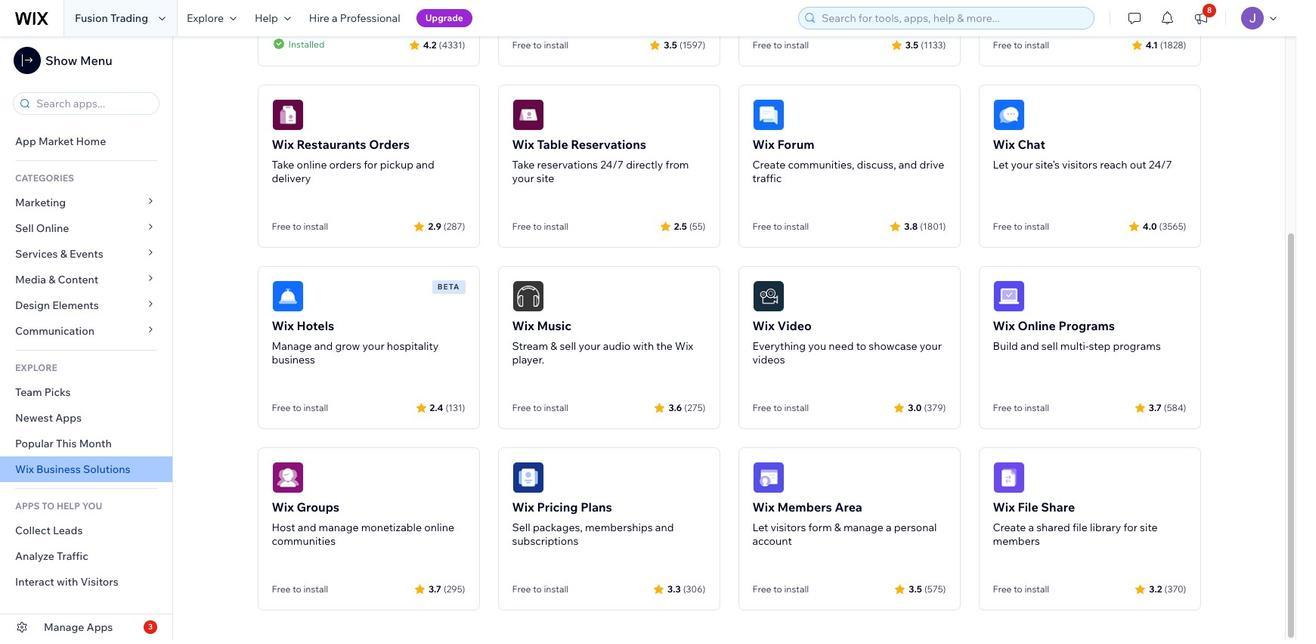 Task type: locate. For each thing, give the bounding box(es) containing it.
to for wix groups
[[293, 584, 302, 595]]

1 horizontal spatial for
[[1124, 521, 1138, 535]]

collect leads
[[15, 524, 83, 538]]

0 horizontal spatial 3.7
[[429, 584, 442, 595]]

wix inside wix chat let your site's visitors reach out 24/7
[[993, 137, 1016, 152]]

1 horizontal spatial take
[[512, 158, 535, 172]]

sell
[[560, 340, 577, 353], [1042, 340, 1059, 353]]

3.5 for 3.5 (1133)
[[906, 39, 919, 50]]

a down file
[[1029, 521, 1035, 535]]

1 horizontal spatial create
[[993, 521, 1027, 535]]

hire a professional link
[[300, 0, 410, 36]]

build
[[993, 340, 1019, 353]]

team picks
[[15, 386, 71, 399]]

market
[[39, 135, 74, 148]]

0 horizontal spatial site
[[537, 172, 555, 185]]

free to install up the wix table reservations logo
[[512, 39, 569, 51]]

1 vertical spatial 3.7
[[429, 584, 442, 595]]

free to install for wix file share
[[993, 584, 1050, 595]]

2 take from the left
[[512, 158, 535, 172]]

your down chat
[[1012, 158, 1034, 172]]

install down delivery
[[304, 221, 329, 232]]

1 vertical spatial manage
[[44, 621, 84, 635]]

your inside wix hotels manage and grow your hospitality business
[[363, 340, 385, 353]]

sell left packages,
[[512, 521, 531, 535]]

0 horizontal spatial manage
[[319, 521, 359, 535]]

orders
[[369, 137, 410, 152]]

to for wix chat
[[1014, 221, 1023, 232]]

your left audio
[[579, 340, 601, 353]]

wix inside wix members area let visitors form & manage a personal account
[[753, 500, 775, 515]]

wix table reservations take reservations 24/7 directly from your site
[[512, 137, 689, 185]]

free to install up the wix chat logo
[[993, 39, 1050, 51]]

popular this month
[[15, 437, 112, 451]]

24/7 inside wix chat let your site's visitors reach out 24/7
[[1150, 158, 1173, 172]]

wix down popular
[[15, 463, 34, 477]]

install for wix chat
[[1025, 221, 1050, 232]]

0 vertical spatial online
[[297, 158, 327, 172]]

wix restaurants orders take online orders for pickup and delivery
[[272, 137, 435, 185]]

free to install down videos on the right bottom of page
[[753, 402, 810, 414]]

wix down the "wix forum logo"
[[753, 137, 775, 152]]

you
[[809, 340, 827, 353]]

1 vertical spatial with
[[57, 576, 78, 589]]

to down communities
[[293, 584, 302, 595]]

0 horizontal spatial a
[[332, 11, 338, 25]]

online inside sidebar 'element'
[[36, 222, 69, 235]]

apps
[[55, 411, 82, 425], [87, 621, 113, 635]]

wix pricing plans logo image
[[512, 462, 544, 494]]

wix inside sidebar 'element'
[[15, 463, 34, 477]]

online up the build
[[1018, 318, 1057, 334]]

and left drive
[[899, 158, 918, 172]]

& inside "wix music stream & sell your audio with the wix player."
[[551, 340, 558, 353]]

interact with visitors
[[15, 576, 119, 589]]

1 vertical spatial online
[[1018, 318, 1057, 334]]

4.1
[[1146, 39, 1159, 50]]

pickup
[[380, 158, 414, 172]]

traffic
[[57, 550, 88, 563]]

24/7 down reservations
[[601, 158, 624, 172]]

wix inside wix file share create a shared file library for site members
[[993, 500, 1016, 515]]

and right pickup
[[416, 158, 435, 172]]

1 horizontal spatial sell
[[512, 521, 531, 535]]

wix for online
[[993, 318, 1016, 334]]

online up services & events
[[36, 222, 69, 235]]

to down account
[[774, 584, 783, 595]]

site inside wix file share create a shared file library for site members
[[1141, 521, 1158, 535]]

take inside the wix table reservations take reservations 24/7 directly from your site
[[512, 158, 535, 172]]

1 horizontal spatial a
[[886, 521, 892, 535]]

0 vertical spatial sell
[[15, 222, 34, 235]]

free to install down subscriptions
[[512, 584, 569, 595]]

free for wix forum
[[753, 221, 772, 232]]

free to install down site's
[[993, 221, 1050, 232]]

need
[[829, 340, 854, 353]]

manage inside sidebar 'element'
[[44, 621, 84, 635]]

your inside wix video everything you need to showcase your videos
[[920, 340, 942, 353]]

your
[[1012, 158, 1034, 172], [512, 172, 534, 185], [363, 340, 385, 353], [579, 340, 601, 353], [920, 340, 942, 353]]

with inside "wix music stream & sell your audio with the wix player."
[[633, 340, 654, 353]]

create inside wix file share create a shared file library for site members
[[993, 521, 1027, 535]]

0 vertical spatial visitors
[[1063, 158, 1098, 172]]

wix inside wix forum create communities, discuss, and drive traffic
[[753, 137, 775, 152]]

3.5 left (1597)
[[664, 39, 678, 50]]

visitors
[[81, 576, 119, 589]]

hotels
[[297, 318, 335, 334]]

app
[[15, 135, 36, 148]]

1 horizontal spatial apps
[[87, 621, 113, 635]]

professional
[[340, 11, 401, 25]]

for right orders
[[364, 158, 378, 172]]

fusion trading
[[75, 11, 148, 25]]

wix for hotels
[[272, 318, 294, 334]]

sell inside wix online programs build and sell multi-step programs
[[1042, 340, 1059, 353]]

0 vertical spatial let
[[993, 158, 1009, 172]]

online down restaurants
[[297, 158, 327, 172]]

wix inside wix video everything you need to showcase your videos
[[753, 318, 775, 334]]

traffic
[[753, 172, 782, 185]]

0 horizontal spatial sell
[[15, 222, 34, 235]]

to down videos on the right bottom of page
[[774, 402, 783, 414]]

to up the wix table reservations logo
[[533, 39, 542, 51]]

0 vertical spatial site
[[537, 172, 555, 185]]

free for wix members area
[[753, 584, 772, 595]]

wix inside wix hotels manage and grow your hospitality business
[[272, 318, 294, 334]]

create
[[753, 158, 786, 172], [993, 521, 1027, 535]]

wix for business
[[15, 463, 34, 477]]

3.0
[[909, 402, 922, 413]]

free to install down communities
[[272, 584, 329, 595]]

& right form
[[835, 521, 842, 535]]

0 horizontal spatial visitors
[[771, 521, 807, 535]]

with left the in the bottom right of the page
[[633, 340, 654, 353]]

(1828)
[[1161, 39, 1187, 50]]

1 horizontal spatial let
[[993, 158, 1009, 172]]

install down members
[[1025, 584, 1050, 595]]

0 horizontal spatial take
[[272, 158, 295, 172]]

free down player.
[[512, 402, 531, 414]]

let down the wix members area logo
[[753, 521, 769, 535]]

wix online programs logo image
[[993, 281, 1025, 312]]

to for wix table reservations
[[533, 221, 542, 232]]

wix up everything
[[753, 318, 775, 334]]

1 horizontal spatial with
[[633, 340, 654, 353]]

to down business
[[293, 402, 302, 414]]

2 manage from the left
[[844, 521, 884, 535]]

3.3 (306)
[[668, 584, 706, 595]]

wix inside wix groups host and manage monetizable online communities
[[272, 500, 294, 515]]

online
[[297, 158, 327, 172], [425, 521, 455, 535]]

1 24/7 from the left
[[601, 158, 624, 172]]

0 horizontal spatial for
[[364, 158, 378, 172]]

3.5 left (575)
[[909, 584, 923, 595]]

wix left file
[[993, 500, 1016, 515]]

and inside wix forum create communities, discuss, and drive traffic
[[899, 158, 918, 172]]

sell left multi-
[[1042, 340, 1059, 353]]

(131)
[[446, 402, 466, 413]]

take left reservations
[[512, 158, 535, 172]]

1 vertical spatial site
[[1141, 521, 1158, 535]]

install down business
[[304, 402, 329, 414]]

free to install for wix hotels
[[272, 402, 329, 414]]

2 sell from the left
[[1042, 340, 1059, 353]]

create down forum
[[753, 158, 786, 172]]

0 horizontal spatial let
[[753, 521, 769, 535]]

audio
[[603, 340, 631, 353]]

free down subscriptions
[[512, 584, 531, 595]]

to down the traffic
[[774, 221, 783, 232]]

free down videos on the right bottom of page
[[753, 402, 772, 414]]

free down communities
[[272, 584, 291, 595]]

to up the "wix forum logo"
[[774, 39, 783, 51]]

site inside the wix table reservations take reservations 24/7 directly from your site
[[537, 172, 555, 185]]

you
[[82, 501, 102, 512]]

install down communities
[[304, 584, 329, 595]]

wix inside the wix table reservations take reservations 24/7 directly from your site
[[512, 137, 535, 152]]

to for wix pricing plans
[[533, 584, 542, 595]]

a left "personal"
[[886, 521, 892, 535]]

a right hire at the top left of page
[[332, 11, 338, 25]]

sell inside sidebar 'element'
[[15, 222, 34, 235]]

design elements link
[[0, 293, 172, 318]]

0 horizontal spatial with
[[57, 576, 78, 589]]

to for wix music
[[533, 402, 542, 414]]

0 vertical spatial manage
[[272, 340, 312, 353]]

free for wix video
[[753, 402, 772, 414]]

sell online link
[[0, 216, 172, 241]]

reach
[[1101, 158, 1128, 172]]

1 vertical spatial online
[[425, 521, 455, 535]]

wix table reservations logo image
[[512, 99, 544, 131]]

player.
[[512, 353, 545, 367]]

site for reservations
[[537, 172, 555, 185]]

wix left chat
[[993, 137, 1016, 152]]

free for wix chat
[[993, 221, 1012, 232]]

1 horizontal spatial online
[[1018, 318, 1057, 334]]

install for wix hotels
[[304, 402, 329, 414]]

install for wix pricing plans
[[544, 584, 569, 595]]

1 vertical spatial apps
[[87, 621, 113, 635]]

& left events on the left top of the page
[[60, 247, 67, 261]]

wix down the wix members area logo
[[753, 500, 775, 515]]

3
[[148, 622, 153, 632]]

1 horizontal spatial 3.7
[[1149, 402, 1162, 413]]

visitors right site's
[[1063, 158, 1098, 172]]

app market home link
[[0, 129, 172, 154]]

manage down interact with visitors
[[44, 621, 84, 635]]

0 horizontal spatial 24/7
[[601, 158, 624, 172]]

drive
[[920, 158, 945, 172]]

newest apps link
[[0, 405, 172, 431]]

let left site's
[[993, 158, 1009, 172]]

and inside wix groups host and manage monetizable online communities
[[298, 521, 317, 535]]

with down traffic
[[57, 576, 78, 589]]

3.5 (1597)
[[664, 39, 706, 50]]

programs
[[1059, 318, 1116, 334]]

1 vertical spatial visitors
[[771, 521, 807, 535]]

and
[[416, 158, 435, 172], [899, 158, 918, 172], [314, 340, 333, 353], [1021, 340, 1040, 353], [298, 521, 317, 535], [656, 521, 674, 535]]

3.8 (1801)
[[905, 220, 947, 232]]

to inside wix video everything you need to showcase your videos
[[857, 340, 867, 353]]

0 vertical spatial with
[[633, 340, 654, 353]]

take for wix table reservations
[[512, 158, 535, 172]]

1 vertical spatial sell
[[512, 521, 531, 535]]

install
[[544, 39, 569, 51], [785, 39, 810, 51], [1025, 39, 1050, 51], [304, 221, 329, 232], [544, 221, 569, 232], [785, 221, 810, 232], [1025, 221, 1050, 232], [304, 402, 329, 414], [544, 402, 569, 414], [785, 402, 810, 414], [1025, 402, 1050, 414], [304, 584, 329, 595], [544, 584, 569, 595], [785, 584, 810, 595], [1025, 584, 1050, 595]]

3.5 left (1133)
[[906, 39, 919, 50]]

1 vertical spatial for
[[1124, 521, 1138, 535]]

to
[[533, 39, 542, 51], [774, 39, 783, 51], [1014, 39, 1023, 51], [293, 221, 302, 232], [533, 221, 542, 232], [774, 221, 783, 232], [1014, 221, 1023, 232], [857, 340, 867, 353], [293, 402, 302, 414], [533, 402, 542, 414], [774, 402, 783, 414], [1014, 402, 1023, 414], [293, 584, 302, 595], [533, 584, 542, 595], [774, 584, 783, 595], [1014, 584, 1023, 595]]

24/7 inside the wix table reservations take reservations 24/7 directly from your site
[[601, 158, 624, 172]]

to right need
[[857, 340, 867, 353]]

online inside wix online programs build and sell multi-step programs
[[1018, 318, 1057, 334]]

for right library
[[1124, 521, 1138, 535]]

0 horizontal spatial create
[[753, 158, 786, 172]]

1 take from the left
[[272, 158, 295, 172]]

memberships
[[585, 521, 653, 535]]

and down groups
[[298, 521, 317, 535]]

0 horizontal spatial apps
[[55, 411, 82, 425]]

1 manage from the left
[[319, 521, 359, 535]]

wix forum create communities, discuss, and drive traffic
[[753, 137, 945, 185]]

1 horizontal spatial manage
[[272, 340, 312, 353]]

wix down "wix restaurants orders logo"
[[272, 137, 294, 152]]

wix file share create a shared file library for site members
[[993, 500, 1158, 548]]

let inside wix chat let your site's visitors reach out 24/7
[[993, 158, 1009, 172]]

install for wix members area
[[785, 584, 810, 595]]

wix inside wix restaurants orders take online orders for pickup and delivery
[[272, 137, 294, 152]]

0 horizontal spatial manage
[[44, 621, 84, 635]]

free to install for wix chat
[[993, 221, 1050, 232]]

free to install down account
[[753, 584, 810, 595]]

upgrade
[[426, 12, 464, 23]]

members
[[778, 500, 833, 515]]

free right the (1801)
[[993, 221, 1012, 232]]

wix down the wix hotels logo
[[272, 318, 294, 334]]

1 horizontal spatial site
[[1141, 521, 1158, 535]]

install down account
[[785, 584, 810, 595]]

install for wix groups
[[304, 584, 329, 595]]

3.5 (575)
[[909, 584, 947, 595]]

create down file
[[993, 521, 1027, 535]]

sidebar element
[[0, 36, 173, 641]]

free down the build
[[993, 402, 1012, 414]]

install for wix table reservations
[[544, 221, 569, 232]]

newest apps
[[15, 411, 82, 425]]

free for wix groups
[[272, 584, 291, 595]]

popular this month link
[[0, 431, 172, 457]]

2 24/7 from the left
[[1150, 158, 1173, 172]]

1 horizontal spatial online
[[425, 521, 455, 535]]

1 horizontal spatial sell
[[1042, 340, 1059, 353]]

24/7 right the out
[[1150, 158, 1173, 172]]

manage down area
[[844, 521, 884, 535]]

free down the traffic
[[753, 221, 772, 232]]

free to install for wix pricing plans
[[512, 584, 569, 595]]

0 horizontal spatial sell
[[560, 340, 577, 353]]

your left reservations
[[512, 172, 534, 185]]

free to install up the "wix forum logo"
[[753, 39, 810, 51]]

free to install for wix members area
[[753, 584, 810, 595]]

take inside wix restaurants orders take online orders for pickup and delivery
[[272, 158, 295, 172]]

your right grow
[[363, 340, 385, 353]]

1 horizontal spatial manage
[[844, 521, 884, 535]]

install up wix file share logo
[[1025, 402, 1050, 414]]

free
[[512, 39, 531, 51], [753, 39, 772, 51], [993, 39, 1012, 51], [272, 221, 291, 232], [512, 221, 531, 232], [753, 221, 772, 232], [993, 221, 1012, 232], [272, 402, 291, 414], [512, 402, 531, 414], [753, 402, 772, 414], [993, 402, 1012, 414], [272, 584, 291, 595], [512, 584, 531, 595], [753, 584, 772, 595], [993, 584, 1012, 595]]

free to install down reservations
[[512, 221, 569, 232]]

video
[[778, 318, 812, 334]]

free to install for wix music
[[512, 402, 569, 414]]

install for wix online programs
[[1025, 402, 1050, 414]]

0 horizontal spatial online
[[297, 158, 327, 172]]

wix inside wix online programs build and sell multi-step programs
[[993, 318, 1016, 334]]

to down the build
[[1014, 402, 1023, 414]]

free to install down members
[[993, 584, 1050, 595]]

3.7 left (584)
[[1149, 402, 1162, 413]]

0 horizontal spatial online
[[36, 222, 69, 235]]

free for wix online programs
[[993, 402, 1012, 414]]

1 horizontal spatial visitors
[[1063, 158, 1098, 172]]

members
[[993, 535, 1041, 548]]

& inside wix members area let visitors form & manage a personal account
[[835, 521, 842, 535]]

0 vertical spatial for
[[364, 158, 378, 172]]

2 horizontal spatial a
[[1029, 521, 1035, 535]]

1 horizontal spatial 24/7
[[1150, 158, 1173, 172]]

and right memberships in the bottom of the page
[[656, 521, 674, 535]]

free right (287)
[[512, 221, 531, 232]]

install down player.
[[544, 402, 569, 414]]

1 vertical spatial let
[[753, 521, 769, 535]]

0 vertical spatial online
[[36, 222, 69, 235]]

4.0
[[1143, 220, 1158, 232]]

apps down visitors on the bottom left of page
[[87, 621, 113, 635]]

free to install down the traffic
[[753, 221, 810, 232]]

0 vertical spatial 3.7
[[1149, 402, 1162, 413]]

form
[[809, 521, 832, 535]]

library
[[1091, 521, 1122, 535]]

restaurants
[[297, 137, 367, 152]]

shared
[[1037, 521, 1071, 535]]

your inside wix chat let your site's visitors reach out 24/7
[[1012, 158, 1034, 172]]

elements
[[52, 299, 99, 312]]

business
[[36, 463, 81, 477]]

show menu button
[[14, 47, 112, 74]]

install for wix music
[[544, 402, 569, 414]]

0 vertical spatial create
[[753, 158, 786, 172]]

free to install for wix restaurants orders
[[272, 221, 329, 232]]

with
[[633, 340, 654, 353], [57, 576, 78, 589]]

sell down the music
[[560, 340, 577, 353]]

wix for table
[[512, 137, 535, 152]]

3.5 for 3.5 (575)
[[909, 584, 923, 595]]

1 sell from the left
[[560, 340, 577, 353]]

free to install for wix groups
[[272, 584, 329, 595]]

a inside wix members area let visitors form & manage a personal account
[[886, 521, 892, 535]]

install up the "wix forum logo"
[[785, 39, 810, 51]]

services & events link
[[0, 241, 172, 267]]

free to install for wix online programs
[[993, 402, 1050, 414]]

communities,
[[788, 158, 855, 172]]

free to install for wix table reservations
[[512, 221, 569, 232]]

wix hotels manage and grow your hospitality business
[[272, 318, 439, 367]]

communication link
[[0, 318, 172, 344]]

for inside wix file share create a shared file library for site members
[[1124, 521, 1138, 535]]

your right showcase
[[920, 340, 942, 353]]

online
[[36, 222, 69, 235], [1018, 318, 1057, 334]]

for
[[364, 158, 378, 172], [1124, 521, 1138, 535]]

wix chat let your site's visitors reach out 24/7
[[993, 137, 1173, 172]]

install for wix restaurants orders
[[304, 221, 329, 232]]

install for wix video
[[785, 402, 810, 414]]

wix up host
[[272, 500, 294, 515]]

and down hotels
[[314, 340, 333, 353]]

free to install down business
[[272, 402, 329, 414]]

3.0 (379)
[[909, 402, 947, 413]]

free down account
[[753, 584, 772, 595]]

& down the music
[[551, 340, 558, 353]]

online right monetizable
[[425, 521, 455, 535]]

wix down wix pricing plans logo
[[512, 500, 535, 515]]

free to install for wix video
[[753, 402, 810, 414]]

collect
[[15, 524, 51, 538]]

take down "wix restaurants orders logo"
[[272, 158, 295, 172]]

Search for tools, apps, help & more... field
[[818, 8, 1090, 29]]

wix forum logo image
[[753, 99, 785, 131]]

let
[[993, 158, 1009, 172], [753, 521, 769, 535]]

wix groups host and manage monetizable online communities
[[272, 500, 455, 548]]

install down reservations
[[544, 221, 569, 232]]

sell online
[[15, 222, 69, 235]]

collect leads link
[[0, 518, 172, 544]]

free to install down the build
[[993, 402, 1050, 414]]

wix inside wix pricing plans sell packages, memberships and subscriptions
[[512, 500, 535, 515]]

(1133)
[[921, 39, 947, 50]]

free down business
[[272, 402, 291, 414]]

0 vertical spatial apps
[[55, 411, 82, 425]]

1 vertical spatial create
[[993, 521, 1027, 535]]



Task type: describe. For each thing, give the bounding box(es) containing it.
wix for chat
[[993, 137, 1016, 152]]

sell inside "wix music stream & sell your audio with the wix player."
[[560, 340, 577, 353]]

installed
[[289, 38, 325, 50]]

visitors inside wix chat let your site's visitors reach out 24/7
[[1063, 158, 1098, 172]]

help
[[57, 501, 80, 512]]

file
[[1073, 521, 1088, 535]]

wix members area logo image
[[753, 462, 785, 494]]

(306)
[[684, 584, 706, 595]]

site's
[[1036, 158, 1060, 172]]

design elements
[[15, 299, 99, 312]]

create inside wix forum create communities, discuss, and drive traffic
[[753, 158, 786, 172]]

3.7 for wix groups
[[429, 584, 442, 595]]

free for wix music
[[512, 402, 531, 414]]

hospitality
[[387, 340, 439, 353]]

8 button
[[1185, 0, 1218, 36]]

marketing link
[[0, 190, 172, 216]]

3.7 (295)
[[429, 584, 466, 595]]

site for share
[[1141, 521, 1158, 535]]

4.2
[[423, 39, 437, 50]]

free for wix file share
[[993, 584, 1012, 595]]

with inside interact with visitors link
[[57, 576, 78, 589]]

wix video everything you need to showcase your videos
[[753, 318, 942, 367]]

wix for restaurants
[[272, 137, 294, 152]]

and inside wix online programs build and sell multi-step programs
[[1021, 340, 1040, 353]]

(370)
[[1165, 584, 1187, 595]]

out
[[1131, 158, 1147, 172]]

free down search for tools, apps, help & more... field
[[993, 39, 1012, 51]]

(584)
[[1165, 402, 1187, 413]]

menu
[[80, 53, 112, 68]]

and inside wix hotels manage and grow your hospitality business
[[314, 340, 333, 353]]

plans
[[581, 500, 613, 515]]

analyze traffic link
[[0, 544, 172, 570]]

3.8
[[905, 220, 918, 232]]

to for wix online programs
[[1014, 402, 1023, 414]]

manage inside wix hotels manage and grow your hospitality business
[[272, 340, 312, 353]]

3.2
[[1150, 584, 1163, 595]]

free for wix pricing plans
[[512, 584, 531, 595]]

trading
[[110, 11, 148, 25]]

free for wix restaurants orders
[[272, 221, 291, 232]]

team
[[15, 386, 42, 399]]

interact with visitors link
[[0, 570, 172, 595]]

wix right the in the bottom right of the page
[[675, 340, 694, 353]]

let inside wix members area let visitors form & manage a personal account
[[753, 521, 769, 535]]

communication
[[15, 324, 97, 338]]

reservations
[[537, 158, 598, 172]]

for inside wix restaurants orders take online orders for pickup and delivery
[[364, 158, 378, 172]]

multi-
[[1061, 340, 1090, 353]]

packages,
[[533, 521, 583, 535]]

3.6 (275)
[[669, 402, 706, 413]]

your inside the wix table reservations take reservations 24/7 directly from your site
[[512, 172, 534, 185]]

2.9
[[428, 220, 442, 232]]

manage inside wix groups host and manage monetizable online communities
[[319, 521, 359, 535]]

install up the wix table reservations logo
[[544, 39, 569, 51]]

and inside wix restaurants orders take online orders for pickup and delivery
[[416, 158, 435, 172]]

take for wix restaurants orders
[[272, 158, 295, 172]]

4.1 (1828)
[[1146, 39, 1187, 50]]

apps to help you
[[15, 501, 102, 512]]

media
[[15, 273, 46, 287]]

and inside wix pricing plans sell packages, memberships and subscriptions
[[656, 521, 674, 535]]

wix hotels logo image
[[272, 281, 304, 312]]

free for wix hotels
[[272, 402, 291, 414]]

wix business solutions
[[15, 463, 131, 477]]

services & events
[[15, 247, 103, 261]]

programs
[[1114, 340, 1162, 353]]

step
[[1089, 340, 1111, 353]]

wix chat logo image
[[993, 99, 1025, 131]]

stream
[[512, 340, 548, 353]]

& right media
[[49, 273, 56, 287]]

area
[[835, 500, 863, 515]]

wix for forum
[[753, 137, 775, 152]]

(575)
[[925, 584, 947, 595]]

host
[[272, 521, 295, 535]]

4.0 (3565)
[[1143, 220, 1187, 232]]

to for wix forum
[[774, 221, 783, 232]]

3.6
[[669, 402, 682, 413]]

file
[[1018, 500, 1039, 515]]

to down search for tools, apps, help & more... field
[[1014, 39, 1023, 51]]

solutions
[[83, 463, 131, 477]]

apps
[[15, 501, 40, 512]]

analyze traffic
[[15, 550, 88, 563]]

wix online programs build and sell multi-step programs
[[993, 318, 1162, 353]]

install for wix file share
[[1025, 584, 1050, 595]]

to
[[42, 501, 55, 512]]

3.7 for wix online programs
[[1149, 402, 1162, 413]]

to for wix restaurants orders
[[293, 221, 302, 232]]

wix for groups
[[272, 500, 294, 515]]

8
[[1208, 5, 1213, 15]]

2.5 (55)
[[674, 220, 706, 232]]

(1597)
[[680, 39, 706, 50]]

install up the wix chat logo
[[1025, 39, 1050, 51]]

services
[[15, 247, 58, 261]]

Search apps... field
[[32, 93, 154, 114]]

wix video logo image
[[753, 281, 785, 312]]

apps for manage apps
[[87, 621, 113, 635]]

wix restaurants orders logo image
[[272, 99, 304, 131]]

wix for file
[[993, 500, 1016, 515]]

a inside wix file share create a shared file library for site members
[[1029, 521, 1035, 535]]

team picks link
[[0, 380, 172, 405]]

popular
[[15, 437, 54, 451]]

hire
[[309, 11, 330, 25]]

free right '(4331)'
[[512, 39, 531, 51]]

visitors inside wix members area let visitors form & manage a personal account
[[771, 521, 807, 535]]

wix for music
[[512, 318, 535, 334]]

app market home
[[15, 135, 106, 148]]

newest
[[15, 411, 53, 425]]

discuss,
[[857, 158, 897, 172]]

to for wix members area
[[774, 584, 783, 595]]

design
[[15, 299, 50, 312]]

(55)
[[690, 220, 706, 232]]

wix for video
[[753, 318, 775, 334]]

leads
[[53, 524, 83, 538]]

wix groups logo image
[[272, 462, 304, 494]]

subscriptions
[[512, 535, 579, 548]]

show
[[45, 53, 77, 68]]

online inside wix restaurants orders take online orders for pickup and delivery
[[297, 158, 327, 172]]

online for wix
[[1018, 318, 1057, 334]]

sell inside wix pricing plans sell packages, memberships and subscriptions
[[512, 521, 531, 535]]

online for sell
[[36, 222, 69, 235]]

help
[[255, 11, 278, 25]]

wix for members
[[753, 500, 775, 515]]

(287)
[[444, 220, 466, 232]]

install for wix forum
[[785, 221, 810, 232]]

(379)
[[925, 402, 947, 413]]

wix for pricing
[[512, 500, 535, 515]]

to for wix file share
[[1014, 584, 1023, 595]]

3.2 (370)
[[1150, 584, 1187, 595]]

your inside "wix music stream & sell your audio with the wix player."
[[579, 340, 601, 353]]

3.7 (584)
[[1149, 402, 1187, 413]]

free to install for wix forum
[[753, 221, 810, 232]]

free for wix table reservations
[[512, 221, 531, 232]]

explore
[[187, 11, 224, 25]]

to for wix video
[[774, 402, 783, 414]]

wix business solutions link
[[0, 457, 172, 483]]

manage inside wix members area let visitors form & manage a personal account
[[844, 521, 884, 535]]

orders
[[329, 158, 362, 172]]

show menu
[[45, 53, 112, 68]]

free right (1597)
[[753, 39, 772, 51]]

3.5 for 3.5 (1597)
[[664, 39, 678, 50]]

wix music logo image
[[512, 281, 544, 312]]

pricing
[[537, 500, 578, 515]]

apps for newest apps
[[55, 411, 82, 425]]

help button
[[246, 0, 300, 36]]

(275)
[[685, 402, 706, 413]]

2.5
[[674, 220, 687, 232]]

interact
[[15, 576, 54, 589]]

to for wix hotels
[[293, 402, 302, 414]]

wix file share logo image
[[993, 462, 1025, 494]]

2.4
[[430, 402, 444, 413]]

(295)
[[444, 584, 466, 595]]

personal
[[895, 521, 938, 535]]

online inside wix groups host and manage monetizable online communities
[[425, 521, 455, 535]]

monetizable
[[361, 521, 422, 535]]

analyze
[[15, 550, 54, 563]]



Task type: vqa. For each thing, say whether or not it's contained in the screenshot.


